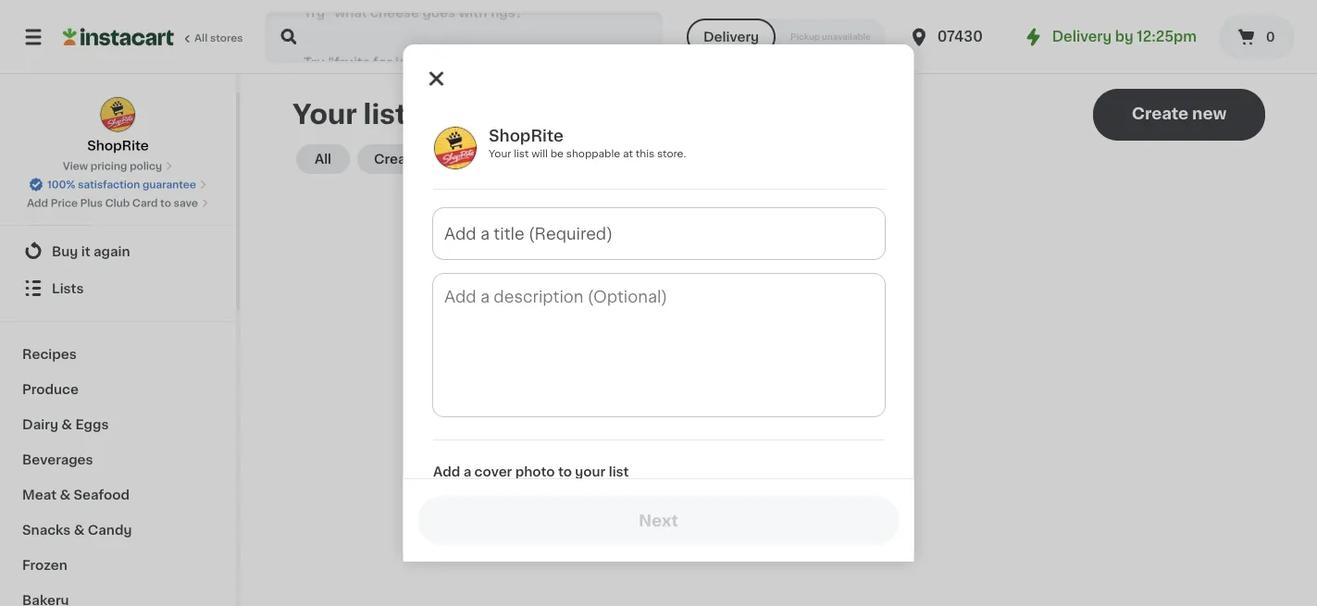 Task type: describe. For each thing, give the bounding box(es) containing it.
recipes link
[[11, 336, 225, 371]]

delivery by 12:25pm
[[1052, 30, 1197, 44]]

delivery for delivery
[[704, 31, 759, 44]]

again
[[94, 244, 130, 257]]

created by me
[[374, 153, 473, 166]]

lists for lists
[[52, 281, 84, 294]]

meat
[[22, 488, 57, 501]]

all stores
[[194, 33, 243, 43]]

policy
[[130, 161, 162, 171]]

store.
[[657, 149, 686, 159]]

pricing
[[90, 161, 127, 171]]

meat & seafood link
[[11, 477, 225, 512]]

12:25pm
[[1137, 30, 1197, 44]]

a
[[463, 466, 471, 479]]

will for lists
[[773, 405, 794, 418]]

dairy & eggs link
[[11, 406, 225, 442]]

your inside shoprite your list will be shoppable at this store.
[[488, 149, 511, 159]]

instacart logo image
[[63, 26, 174, 48]]

shoprite for shoprite your list will be shoppable at this store.
[[488, 128, 563, 144]]

a table wtih assorted snacks and drinks. image
[[587, 489, 710, 578]]

buy it again
[[52, 244, 130, 257]]

& for meat
[[60, 488, 70, 501]]

at
[[623, 149, 633, 159]]

add for add price plus club card to save
[[27, 198, 48, 208]]

view pricing policy link
[[63, 159, 173, 174]]

snacks & candy link
[[11, 512, 225, 547]]

buy it again link
[[11, 232, 225, 269]]

cover
[[474, 466, 512, 479]]

card
[[132, 198, 158, 208]]

it
[[81, 244, 90, 257]]

recipes
[[22, 347, 77, 360]]

by for created
[[432, 153, 449, 166]]

saved
[[818, 405, 856, 418]]

be for shoprite
[[550, 149, 563, 159]]

1 horizontal spatial list
[[608, 466, 629, 479]]

0 horizontal spatial to
[[160, 198, 171, 208]]

your
[[575, 466, 605, 479]]

guarantee
[[143, 180, 196, 190]]

all button
[[296, 144, 350, 174]]

meat & seafood
[[22, 488, 130, 501]]

shop link
[[11, 195, 225, 232]]

add a cover photo to your list
[[433, 466, 629, 479]]

beverages link
[[11, 442, 225, 477]]

& for snacks
[[74, 523, 85, 536]]

this
[[635, 149, 654, 159]]

satisfaction
[[78, 180, 140, 190]]

& for dairy
[[61, 418, 72, 431]]

me
[[452, 153, 473, 166]]

lists link
[[11, 269, 225, 306]]

100% satisfaction guarantee
[[47, 180, 196, 190]]

dairy
[[22, 418, 58, 431]]

your lists
[[293, 101, 423, 128]]

candy
[[88, 523, 132, 536]]

to inside list_add_items dialog
[[558, 466, 572, 479]]

lists
[[364, 101, 423, 128]]



Task type: locate. For each thing, give the bounding box(es) containing it.
a woman handing over a grocery bag to a customer through their front door. image
[[435, 489, 558, 578]]

be left the saved
[[797, 405, 814, 418]]

1 horizontal spatial your
[[488, 149, 511, 159]]

to
[[160, 198, 171, 208], [558, 466, 572, 479]]

by for delivery
[[1115, 30, 1134, 44]]

a bar of chocolate cut in half, a yellow pint of white ice cream, a green pint of white ice cream, an open pack of cookies, and a stack of ice cream sandwiches. image
[[740, 489, 863, 578]]

seafood
[[74, 488, 130, 501]]

shoprite link
[[87, 96, 149, 155]]

1 horizontal spatial be
[[797, 405, 814, 418]]

all left stores
[[194, 33, 208, 43]]

1 vertical spatial your
[[488, 149, 511, 159]]

list inside shoprite your list will be shoppable at this store.
[[514, 149, 529, 159]]

be inside shoprite your list will be shoppable at this store.
[[550, 149, 563, 159]]

0 horizontal spatial will
[[531, 149, 548, 159]]

2 vertical spatial &
[[74, 523, 85, 536]]

0 horizontal spatial be
[[550, 149, 563, 159]]

created
[[374, 153, 428, 166]]

all inside button
[[315, 153, 332, 166]]

create new button
[[1094, 89, 1266, 141]]

shoprite for shoprite
[[87, 139, 149, 152]]

all inside 'link'
[[194, 33, 208, 43]]

None text field
[[433, 274, 885, 417]]

0 horizontal spatial list
[[514, 149, 529, 159]]

create
[[1132, 106, 1189, 122]]

created by me button
[[357, 144, 490, 174]]

frozen
[[22, 558, 67, 571]]

your
[[293, 101, 357, 128], [488, 149, 511, 159]]

price
[[51, 198, 78, 208]]

1 vertical spatial list
[[608, 466, 629, 479]]

list
[[514, 149, 529, 159], [608, 466, 629, 479]]

by left me
[[432, 153, 449, 166]]

your right me
[[488, 149, 511, 159]]

will for shoprite
[[531, 149, 548, 159]]

dairy & eggs
[[22, 418, 109, 431]]

save
[[174, 198, 198, 208]]

0 vertical spatial &
[[61, 418, 72, 431]]

lists down buy
[[52, 281, 84, 294]]

shoprite logo image
[[100, 96, 136, 133], [433, 126, 477, 170]]

by left 12:25pm
[[1115, 30, 1134, 44]]

shoppable
[[566, 149, 620, 159]]

create new
[[1132, 106, 1227, 122]]

shoprite logo image inside shoprite link
[[100, 96, 136, 133]]

0 button
[[1219, 15, 1295, 59]]

0 horizontal spatial your
[[293, 101, 357, 128]]

delivery inside button
[[704, 31, 759, 44]]

view
[[63, 161, 88, 171]]

add inside dialog
[[433, 466, 460, 479]]

1 vertical spatial by
[[432, 153, 449, 166]]

frozen link
[[11, 547, 225, 582]]

shoprite logo image up view pricing policy link
[[100, 96, 136, 133]]

your up all button
[[293, 101, 357, 128]]

none text field inside list_add_items dialog
[[433, 274, 885, 417]]

list right your
[[608, 466, 629, 479]]

shop
[[52, 207, 86, 220]]

1 vertical spatial will
[[773, 405, 794, 418]]

snacks
[[22, 523, 71, 536]]

1 vertical spatial to
[[558, 466, 572, 479]]

all stores link
[[63, 11, 244, 63]]

0 horizontal spatial delivery
[[704, 31, 759, 44]]

lists
[[52, 281, 84, 294], [666, 405, 697, 418]]

add
[[27, 198, 48, 208], [433, 466, 460, 479]]

& right the meat in the bottom left of the page
[[60, 488, 70, 501]]

0 vertical spatial list
[[514, 149, 529, 159]]

plus
[[80, 198, 103, 208]]

will left 'shoppable'
[[531, 149, 548, 159]]

add price plus club card to save link
[[27, 196, 209, 211]]

0
[[1266, 31, 1276, 44]]

1 horizontal spatial to
[[558, 466, 572, 479]]

shoprite inside shoprite your list will be shoppable at this store.
[[488, 128, 563, 144]]

0 vertical spatial by
[[1115, 30, 1134, 44]]

by inside button
[[432, 153, 449, 166]]

here.
[[860, 405, 892, 418]]

1 horizontal spatial shoprite logo image
[[433, 126, 477, 170]]

add left "price"
[[27, 198, 48, 208]]

will right create
[[773, 405, 794, 418]]

photo
[[515, 466, 555, 479]]

by
[[1115, 30, 1134, 44], [432, 153, 449, 166]]

0 vertical spatial lists
[[52, 281, 84, 294]]

delivery by 12:25pm link
[[1023, 26, 1197, 48]]

delivery for delivery by 12:25pm
[[1052, 30, 1112, 44]]

shoprite logo image right the created at left top
[[433, 126, 477, 170]]

eggs
[[75, 418, 109, 431]]

be left 'shoppable'
[[550, 149, 563, 159]]

buy
[[52, 244, 78, 257]]

beverages
[[22, 453, 93, 466]]

add left a
[[433, 466, 460, 479]]

1 horizontal spatial will
[[773, 405, 794, 418]]

0 vertical spatial to
[[160, 198, 171, 208]]

list_add_items dialog
[[403, 44, 914, 606]]

Add a title (Required) text field
[[433, 208, 885, 259]]

to down guarantee
[[160, 198, 171, 208]]

lists you create will be saved here.
[[666, 405, 892, 418]]

will
[[531, 149, 548, 159], [773, 405, 794, 418]]

None search field
[[265, 11, 663, 63]]

shoprite
[[488, 128, 563, 144], [87, 139, 149, 152]]

lists left you
[[666, 405, 697, 418]]

&
[[61, 418, 72, 431], [60, 488, 70, 501], [74, 523, 85, 536]]

be
[[550, 149, 563, 159], [797, 405, 814, 418]]

snacks & candy
[[22, 523, 132, 536]]

delivery
[[1052, 30, 1112, 44], [704, 31, 759, 44]]

1 horizontal spatial delivery
[[1052, 30, 1112, 44]]

0 vertical spatial your
[[293, 101, 357, 128]]

produce link
[[11, 371, 225, 406]]

new
[[1193, 106, 1227, 122]]

shoprite your list will be shoppable at this store.
[[488, 128, 686, 159]]

0 vertical spatial all
[[194, 33, 208, 43]]

create
[[728, 405, 770, 418]]

will inside shoprite your list will be shoppable at this store.
[[531, 149, 548, 159]]

0 vertical spatial be
[[550, 149, 563, 159]]

1 horizontal spatial lists
[[666, 405, 697, 418]]

add for add a cover photo to your list
[[433, 466, 460, 479]]

1 vertical spatial &
[[60, 488, 70, 501]]

100%
[[47, 180, 75, 190]]

you
[[700, 405, 725, 418]]

1 horizontal spatial by
[[1115, 30, 1134, 44]]

0 horizontal spatial shoprite logo image
[[100, 96, 136, 133]]

club
[[105, 198, 130, 208]]

all down the "your lists"
[[315, 153, 332, 166]]

service type group
[[687, 19, 886, 56]]

0 horizontal spatial add
[[27, 198, 48, 208]]

& left candy on the left bottom of page
[[74, 523, 85, 536]]

0 horizontal spatial shoprite
[[87, 139, 149, 152]]

lists for lists you create will be saved here.
[[666, 405, 697, 418]]

view pricing policy
[[63, 161, 162, 171]]

07430 button
[[908, 11, 1019, 63]]

shoprite logo image inside list_add_items dialog
[[433, 126, 477, 170]]

0 horizontal spatial all
[[194, 33, 208, 43]]

all for all stores
[[194, 33, 208, 43]]

07430
[[938, 30, 983, 44]]

1 horizontal spatial all
[[315, 153, 332, 166]]

all for all
[[315, 153, 332, 166]]

add price plus club card to save
[[27, 198, 198, 208]]

stores
[[210, 33, 243, 43]]

100% satisfaction guarantee button
[[29, 174, 207, 192]]

1 horizontal spatial add
[[433, 466, 460, 479]]

& left eggs
[[61, 418, 72, 431]]

delivery button
[[687, 19, 776, 56]]

0 horizontal spatial by
[[432, 153, 449, 166]]

0 horizontal spatial lists
[[52, 281, 84, 294]]

to left your
[[558, 466, 572, 479]]

produce
[[22, 382, 79, 395]]

0 vertical spatial add
[[27, 198, 48, 208]]

0 vertical spatial will
[[531, 149, 548, 159]]

1 vertical spatial all
[[315, 153, 332, 166]]

1 vertical spatial add
[[433, 466, 460, 479]]

1 horizontal spatial shoprite
[[488, 128, 563, 144]]

list right me
[[514, 149, 529, 159]]

1 vertical spatial lists
[[666, 405, 697, 418]]

all
[[194, 33, 208, 43], [315, 153, 332, 166]]

1 vertical spatial be
[[797, 405, 814, 418]]

be for lists
[[797, 405, 814, 418]]



Task type: vqa. For each thing, say whether or not it's contained in the screenshot.
Created by me
yes



